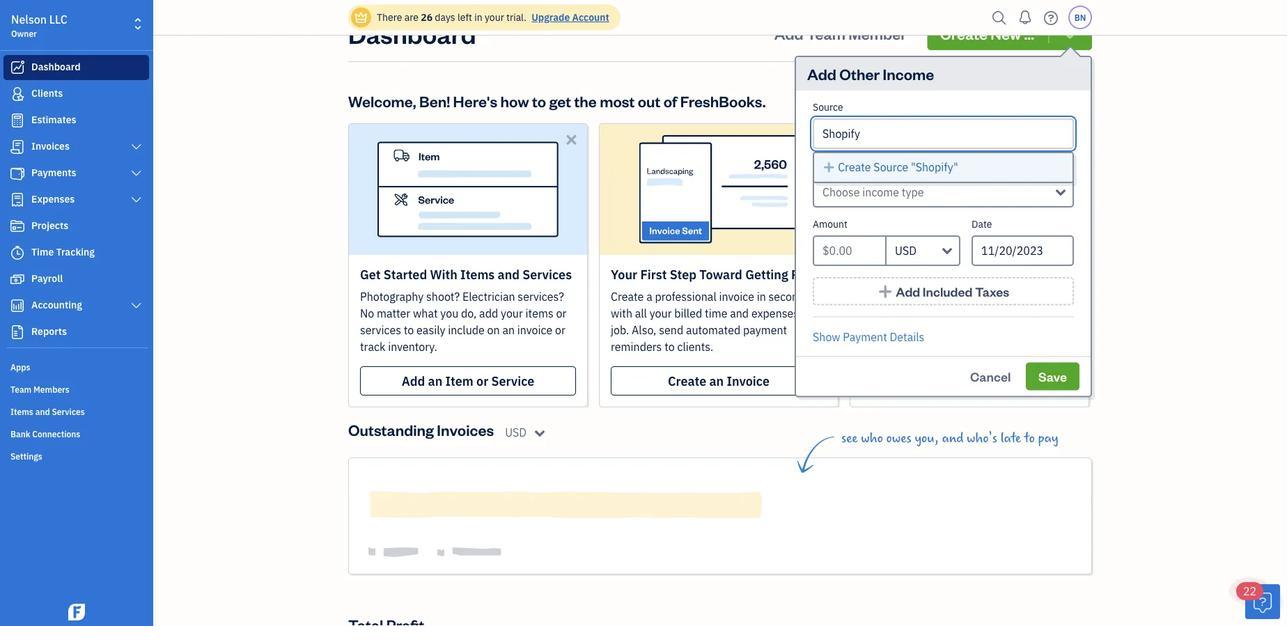 Task type: locate. For each thing, give the bounding box(es) containing it.
show payment details
[[813, 329, 925, 344]]

cancel
[[970, 368, 1011, 385]]

add for add included taxes
[[896, 283, 920, 300]]

create up job.
[[611, 289, 644, 304]]

get
[[360, 266, 381, 282]]

dismiss image for get started with items and services
[[564, 132, 580, 148]]

0 horizontal spatial track
[[360, 340, 386, 354]]

1 vertical spatial invoice
[[517, 323, 553, 337]]

usd inside dropdown button
[[895, 243, 917, 258]]

2 vertical spatial chevron large down image
[[130, 300, 143, 311]]

plus image up choose
[[823, 159, 835, 176]]

with up "transactions."
[[995, 323, 1017, 337]]

plus image for add included taxes
[[878, 284, 894, 298]]

bank down "transactions."
[[995, 373, 1025, 389]]

1 vertical spatial source
[[874, 160, 909, 174]]

1 vertical spatial with
[[995, 323, 1017, 337]]

create inside dropdown button
[[940, 23, 988, 43]]

bank
[[995, 373, 1025, 389], [10, 428, 30, 440]]

to inside get started with items and services photography shoot? electrician services? no matter what you do, add your items or services to easily include on an invoice or track inventory.
[[404, 323, 414, 337]]

track
[[360, 340, 386, 354], [945, 340, 970, 354]]

0 vertical spatial services
[[523, 266, 572, 282]]

1 vertical spatial services
[[52, 406, 85, 417]]

bank inside main 'element'
[[10, 428, 30, 440]]

1 horizontal spatial invoices
[[437, 420, 494, 440]]

chevron large down image
[[130, 194, 143, 205]]

0 horizontal spatial your
[[611, 266, 637, 282]]

dashboard
[[348, 17, 476, 50], [31, 60, 81, 73]]

expense
[[1024, 266, 1074, 282]]

your left the "first" at the top of the page
[[611, 266, 637, 282]]

client image
[[9, 87, 26, 101]]

2 chevron large down image from the top
[[130, 168, 143, 179]]

0 horizontal spatial items
[[10, 406, 33, 417]]

invoices
[[31, 140, 70, 153], [437, 420, 494, 440]]

add team member
[[774, 23, 907, 43]]

no
[[360, 306, 374, 321]]

0 vertical spatial plus image
[[823, 159, 835, 176]]

on
[[487, 323, 500, 337]]

expenses up payment
[[752, 306, 799, 321]]

chevron large down image
[[130, 141, 143, 153], [130, 168, 143, 179], [130, 300, 143, 311]]

1 horizontal spatial bank
[[995, 373, 1025, 389]]

2 all from the left
[[883, 306, 895, 321]]

or right items
[[556, 306, 567, 321]]

1 vertical spatial dashboard
[[31, 60, 81, 73]]

your inside the your first step toward getting paid create a professional invoice in seconds with all your billed time and expenses for a job. also, send automated payment reminders to clients.
[[611, 266, 637, 282]]

0 vertical spatial usd
[[895, 243, 917, 258]]

inventory.
[[388, 340, 437, 354]]

income
[[883, 64, 934, 84]]

0 vertical spatial items
[[460, 266, 495, 282]]

team left member
[[807, 23, 846, 43]]

1 expenses from the left
[[752, 306, 799, 321]]

0 horizontal spatial bank
[[10, 428, 30, 440]]

1 horizontal spatial plus image
[[878, 284, 894, 298]]

create left search icon
[[940, 23, 988, 43]]

bank connections
[[10, 428, 80, 440]]

in down getting
[[757, 289, 766, 304]]

3 chevron large down image from the top
[[130, 300, 143, 311]]

to left get
[[532, 91, 546, 111]]

are
[[405, 11, 419, 24]]

1 horizontal spatial usd
[[895, 243, 917, 258]]

add team member button
[[762, 17, 919, 50]]

tracking
[[56, 246, 95, 258]]

dismiss image
[[814, 132, 830, 148]]

0 horizontal spatial invoice
[[517, 323, 553, 337]]

and inside get started with items and services photography shoot? electrician services? no matter what you do, add your items or services to easily include on an invoice or track inventory.
[[498, 266, 520, 282]]

1 vertical spatial or
[[555, 323, 565, 337]]

with inside the your first step toward getting paid create a professional invoice in seconds with all your billed time and expenses for a job. also, send automated payment reminders to clients.
[[611, 306, 632, 321]]

and inside the your first step toward getting paid create a professional invoice in seconds with all your billed time and expenses for a job. also, send automated payment reminders to clients.
[[730, 306, 749, 321]]

your
[[611, 266, 637, 282], [995, 266, 1021, 282], [965, 373, 992, 389]]

to
[[532, 91, 546, 111], [941, 266, 952, 282], [404, 323, 414, 337], [665, 340, 675, 354], [862, 340, 872, 354], [1025, 430, 1035, 446]]

2 expenses from the left
[[969, 306, 1017, 321]]

usd for usd field
[[505, 425, 527, 440]]

items up electrician
[[460, 266, 495, 282]]

bn button
[[1069, 6, 1092, 29]]

2 track from the left
[[945, 340, 970, 354]]

a right at
[[1032, 306, 1038, 321]]

a right for
[[818, 306, 824, 321]]

1 dismiss image from the left
[[564, 132, 580, 148]]

chevrondown image
[[1060, 24, 1080, 43]]

all inside a faster way to pull in your expense data see all your business expenses at a glance by connecting freshbooks with your bank to automatically track your transactions.
[[883, 306, 895, 321]]

invoice
[[719, 289, 754, 304], [517, 323, 553, 337]]

all
[[635, 306, 647, 321], [883, 306, 895, 321]]

estimates link
[[3, 108, 149, 133]]

1 horizontal spatial with
[[995, 323, 1017, 337]]

crown image
[[354, 10, 368, 25]]

a down the "first" at the top of the page
[[647, 289, 653, 304]]

0 vertical spatial dashboard
[[348, 17, 476, 50]]

expenses
[[31, 193, 75, 205]]

you,
[[915, 430, 939, 446]]

chevron large down image inside the invoices link
[[130, 141, 143, 153]]

0 horizontal spatial invoices
[[31, 140, 70, 153]]

your first step toward getting paid create a professional invoice in seconds with all your billed time and expenses for a job. also, send automated payment reminders to clients.
[[611, 266, 824, 354]]

a faster way to pull in your expense data see all your business expenses at a glance by connecting freshbooks with your bank to automatically track your transactions.
[[862, 266, 1074, 354]]

22
[[1243, 584, 1257, 599]]

there are 26 days left in your trial. upgrade account
[[377, 11, 609, 24]]

1 vertical spatial items
[[10, 406, 33, 417]]

items inside items and services link
[[10, 406, 33, 417]]

cancel button
[[958, 363, 1023, 390]]

an
[[503, 323, 515, 337], [428, 373, 443, 389], [709, 373, 724, 389]]

your up send
[[650, 306, 672, 321]]

1 horizontal spatial track
[[945, 340, 970, 354]]

0 horizontal spatial team
[[10, 384, 32, 395]]

2 dismiss image from the left
[[1065, 132, 1081, 148]]

a
[[862, 266, 870, 282]]

with
[[611, 306, 632, 321], [995, 323, 1017, 337]]

source up dismiss icon
[[813, 101, 843, 114]]

usd inside field
[[505, 425, 527, 440]]

invoices up payments
[[31, 140, 70, 153]]

faster
[[873, 266, 910, 282]]

0 horizontal spatial dismiss image
[[564, 132, 580, 148]]

0 horizontal spatial dashboard
[[31, 60, 81, 73]]

time
[[705, 306, 728, 321]]

time tracking link
[[3, 240, 149, 265]]

expenses inside a faster way to pull in your expense data see all your business expenses at a glance by connecting freshbooks with your bank to automatically track your transactions.
[[969, 306, 1017, 321]]

a
[[647, 289, 653, 304], [818, 306, 824, 321], [1032, 306, 1038, 321]]

accounting
[[31, 298, 82, 311]]

an left the invoice
[[709, 373, 724, 389]]

usd down service
[[505, 425, 527, 440]]

chevron large down image inside payments link
[[130, 168, 143, 179]]

your down freshbooks
[[973, 340, 995, 354]]

ben!
[[419, 91, 450, 111]]

dashboard image
[[9, 61, 26, 75]]

plus image down faster
[[878, 284, 894, 298]]

source up income
[[874, 160, 909, 174]]

0 vertical spatial team
[[807, 23, 846, 43]]

1 horizontal spatial team
[[807, 23, 846, 43]]

or right "item"
[[476, 373, 488, 389]]

money image
[[9, 272, 26, 286]]

0 vertical spatial chevron large down image
[[130, 141, 143, 153]]

business
[[922, 306, 967, 321]]

invoice up the time
[[719, 289, 754, 304]]

0 horizontal spatial in
[[474, 11, 482, 24]]

your up taxes
[[995, 266, 1021, 282]]

…
[[1024, 23, 1034, 43]]

your right add
[[501, 306, 523, 321]]

create for create source "shopify"
[[838, 160, 871, 174]]

0 vertical spatial invoices
[[31, 140, 70, 153]]

expenses down taxes
[[969, 306, 1017, 321]]

bank up the settings
[[10, 428, 30, 440]]

an left "item"
[[428, 373, 443, 389]]

0 horizontal spatial usd
[[505, 425, 527, 440]]

to up "included" at top
[[941, 266, 952, 282]]

with
[[430, 266, 458, 282]]

0 horizontal spatial all
[[635, 306, 647, 321]]

$0.00 text field
[[813, 235, 887, 266]]

1 vertical spatial in
[[981, 266, 992, 282]]

create down 'clients.'
[[668, 373, 707, 389]]

in inside a faster way to pull in your expense data see all your business expenses at a glance by connecting freshbooks with your bank to automatically track your transactions.
[[981, 266, 992, 282]]

upgrade account link
[[529, 11, 609, 24]]

services up services?
[[523, 266, 572, 282]]

outstanding
[[348, 420, 434, 440]]

0 horizontal spatial services
[[52, 406, 85, 417]]

usd up faster
[[895, 243, 917, 258]]

0 horizontal spatial source
[[813, 101, 843, 114]]

to up the inventory.
[[404, 323, 414, 337]]

plus image inside "add included taxes" button
[[878, 284, 894, 298]]

in right left
[[474, 11, 482, 24]]

to left pay
[[1025, 430, 1035, 446]]

1 track from the left
[[360, 340, 386, 354]]

0 horizontal spatial with
[[611, 306, 632, 321]]

1 horizontal spatial expenses
[[969, 306, 1017, 321]]

bank
[[1045, 323, 1069, 337]]

usd
[[895, 243, 917, 258], [505, 425, 527, 440]]

all up the also,
[[635, 306, 647, 321]]

pay
[[1038, 430, 1059, 446]]

2 horizontal spatial in
[[981, 266, 992, 282]]

dashboard link
[[3, 55, 149, 80]]

track down freshbooks
[[945, 340, 970, 354]]

dashboard inside main 'element'
[[31, 60, 81, 73]]

items and services link
[[3, 401, 149, 421]]

team down apps
[[10, 384, 32, 395]]

1 vertical spatial team
[[10, 384, 32, 395]]

0 horizontal spatial plus image
[[823, 159, 835, 176]]

plus image inside create source "shopify" list box
[[823, 159, 835, 176]]

owes
[[886, 430, 912, 446]]

track down services
[[360, 340, 386, 354]]

glance
[[1041, 306, 1073, 321]]

0 vertical spatial source
[[813, 101, 843, 114]]

invoice down items
[[517, 323, 553, 337]]

time
[[31, 246, 54, 258]]

also,
[[632, 323, 656, 337]]

connect
[[915, 373, 963, 389]]

create for create new …
[[940, 23, 988, 43]]

1 horizontal spatial all
[[883, 306, 895, 321]]

1 vertical spatial bank
[[10, 428, 30, 440]]

2 horizontal spatial your
[[995, 266, 1021, 282]]

Currency field
[[505, 424, 552, 441]]

chevron large down image for invoices
[[130, 141, 143, 153]]

1 horizontal spatial dismiss image
[[1065, 132, 1081, 148]]

here's
[[453, 91, 497, 111]]

expenses link
[[3, 187, 149, 212]]

services up "bank connections" link
[[52, 406, 85, 417]]

items down team members on the left of page
[[10, 406, 33, 417]]

your right connect on the right of the page
[[965, 373, 992, 389]]

1 vertical spatial invoices
[[437, 420, 494, 440]]

connect your bank link
[[862, 366, 1078, 396]]

your
[[485, 11, 504, 24], [501, 306, 523, 321], [650, 306, 672, 321], [898, 306, 920, 321], [1020, 323, 1042, 337], [973, 340, 995, 354]]

plus image
[[823, 159, 835, 176], [878, 284, 894, 298]]

project image
[[9, 219, 26, 233]]

create inside the your first step toward getting paid create a professional invoice in seconds with all your billed time and expenses for a job. also, send automated payment reminders to clients.
[[611, 289, 644, 304]]

1 horizontal spatial in
[[757, 289, 766, 304]]

Source text field
[[814, 120, 1073, 148]]

create an invoice link
[[611, 366, 827, 396]]

with up job.
[[611, 306, 632, 321]]

1 all from the left
[[635, 306, 647, 321]]

1 chevron large down image from the top
[[130, 141, 143, 153]]

in up taxes
[[981, 266, 992, 282]]

2 horizontal spatial an
[[709, 373, 724, 389]]

pull
[[955, 266, 978, 282]]

get
[[549, 91, 571, 111]]

projects
[[31, 219, 68, 232]]

show payment details button
[[813, 328, 925, 345]]

create inside list box
[[838, 160, 871, 174]]

1 horizontal spatial items
[[460, 266, 495, 282]]

and up electrician
[[498, 266, 520, 282]]

or down services?
[[555, 323, 565, 337]]

invoices down add an item or service link in the left of the page
[[437, 420, 494, 440]]

create new …
[[940, 23, 1034, 43]]

0 vertical spatial in
[[474, 11, 482, 24]]

1 horizontal spatial services
[[523, 266, 572, 282]]

connect your bank
[[915, 373, 1025, 389]]

and right the time
[[730, 306, 749, 321]]

service
[[491, 373, 535, 389]]

expenses inside the your first step toward getting paid create a professional invoice in seconds with all your billed time and expenses for a job. also, send automated payment reminders to clients.
[[752, 306, 799, 321]]

payment
[[743, 323, 787, 337]]

all right see
[[883, 306, 895, 321]]

1 vertical spatial plus image
[[878, 284, 894, 298]]

0 horizontal spatial a
[[647, 289, 653, 304]]

2 horizontal spatial a
[[1032, 306, 1038, 321]]

left
[[458, 11, 472, 24]]

or
[[556, 306, 567, 321], [555, 323, 565, 337], [476, 373, 488, 389]]

source inside list box
[[874, 160, 909, 174]]

1 horizontal spatial an
[[503, 323, 515, 337]]

send
[[659, 323, 683, 337]]

owner
[[11, 28, 37, 39]]

source
[[813, 101, 843, 114], [874, 160, 909, 174]]

1 vertical spatial usd
[[505, 425, 527, 440]]

2 vertical spatial in
[[757, 289, 766, 304]]

dismiss image
[[564, 132, 580, 148], [1065, 132, 1081, 148]]

clients link
[[3, 82, 149, 107]]

0 horizontal spatial an
[[428, 373, 443, 389]]

include
[[448, 323, 485, 337]]

create source "shopify" list box
[[814, 153, 1073, 182]]

new
[[991, 23, 1021, 43]]

and down team members on the left of page
[[35, 406, 50, 417]]

date
[[972, 218, 992, 231]]

create up choose
[[838, 160, 871, 174]]

chevron large down image for payments
[[130, 168, 143, 179]]

an right on
[[503, 323, 515, 337]]

0 vertical spatial invoice
[[719, 289, 754, 304]]

0 horizontal spatial expenses
[[752, 306, 799, 321]]

welcome, ben! here's how to get the most out of freshbooks.
[[348, 91, 766, 111]]

estimates
[[31, 113, 76, 126]]

to down send
[[665, 340, 675, 354]]

included
[[923, 283, 973, 300]]

1 horizontal spatial source
[[874, 160, 909, 174]]

1 vertical spatial chevron large down image
[[130, 168, 143, 179]]

create for create an invoice
[[668, 373, 707, 389]]

0 vertical spatial with
[[611, 306, 632, 321]]

nelson llc owner
[[11, 12, 67, 39]]

1 horizontal spatial invoice
[[719, 289, 754, 304]]



Task type: describe. For each thing, give the bounding box(es) containing it.
who
[[861, 430, 883, 446]]

by
[[862, 323, 874, 337]]

an inside get started with items and services photography shoot? electrician services? no matter what you do, add your items or services to easily include on an invoice or track inventory.
[[503, 323, 515, 337]]

1 horizontal spatial your
[[965, 373, 992, 389]]

upgrade
[[532, 11, 570, 24]]

freshbooks image
[[65, 604, 88, 621]]

estimate image
[[9, 114, 26, 127]]

most
[[600, 91, 635, 111]]

see
[[841, 430, 858, 446]]

for
[[802, 306, 816, 321]]

shoot?
[[426, 289, 460, 304]]

toward
[[700, 266, 743, 282]]

in for pull
[[981, 266, 992, 282]]

type
[[902, 185, 924, 200]]

apps link
[[3, 356, 149, 377]]

there
[[377, 11, 402, 24]]

item
[[445, 373, 474, 389]]

search image
[[988, 7, 1011, 28]]

at
[[1019, 306, 1029, 321]]

add included taxes
[[896, 283, 1010, 300]]

create source "shopify"
[[838, 160, 958, 174]]

bank connections link
[[3, 423, 149, 444]]

and inside items and services link
[[35, 406, 50, 417]]

invoice image
[[9, 140, 26, 154]]

team inside main 'element'
[[10, 384, 32, 395]]

getting
[[745, 266, 788, 282]]

an for your first step toward getting paid
[[709, 373, 724, 389]]

a inside a faster way to pull in your expense data see all your business expenses at a glance by connecting freshbooks with your bank to automatically track your transactions.
[[1032, 306, 1038, 321]]

services
[[360, 323, 401, 337]]

your up "transactions."
[[1020, 323, 1042, 337]]

go to help image
[[1040, 7, 1062, 28]]

reports link
[[3, 320, 149, 345]]

create an invoice
[[668, 373, 770, 389]]

add for add team member
[[774, 23, 804, 43]]

income
[[863, 185, 899, 200]]

bn
[[1075, 12, 1086, 23]]

chevron large down image for accounting
[[130, 300, 143, 311]]

projects link
[[3, 214, 149, 239]]

dismiss image for a faster way to pull in your expense data
[[1065, 132, 1081, 148]]

way
[[912, 266, 938, 282]]

apps
[[10, 362, 30, 373]]

expense image
[[9, 193, 26, 207]]

what
[[413, 306, 438, 321]]

get started with items and services photography shoot? electrician services? no matter what you do, add your items or services to easily include on an invoice or track inventory.
[[360, 266, 572, 354]]

show
[[813, 329, 840, 344]]

2 vertical spatial or
[[476, 373, 488, 389]]

services inside get started with items and services photography shoot? electrician services? no matter what you do, add your items or services to easily include on an invoice or track inventory.
[[523, 266, 572, 282]]

payments link
[[3, 161, 149, 186]]

invoices link
[[3, 134, 149, 160]]

save button
[[1026, 363, 1080, 390]]

to inside the your first step toward getting paid create a professional invoice in seconds with all your billed time and expenses for a job. also, send automated payment reminders to clients.
[[665, 340, 675, 354]]

settings link
[[3, 445, 149, 466]]

categorize
[[813, 159, 859, 172]]

automatically
[[874, 340, 942, 354]]

matter
[[377, 306, 410, 321]]

Categorize Under field
[[813, 177, 1074, 208]]

team members
[[10, 384, 70, 395]]

your left trial.
[[485, 11, 504, 24]]

time tracking
[[31, 246, 95, 258]]

resource center badge image
[[1246, 584, 1280, 619]]

your inside get started with items and services photography shoot? electrician services? no matter what you do, add your items or services to easily include on an invoice or track inventory.
[[501, 306, 523, 321]]

payment image
[[9, 166, 26, 180]]

you
[[440, 306, 459, 321]]

your inside the your first step toward getting paid create a professional invoice in seconds with all your billed time and expenses for a job. also, send automated payment reminders to clients.
[[650, 306, 672, 321]]

in inside the your first step toward getting paid create a professional invoice in seconds with all your billed time and expenses for a job. also, send automated payment reminders to clients.
[[757, 289, 766, 304]]

started
[[384, 266, 427, 282]]

transactions.
[[998, 340, 1063, 354]]

timer image
[[9, 246, 26, 260]]

do,
[[461, 306, 477, 321]]

1 horizontal spatial a
[[818, 306, 824, 321]]

and right you,
[[942, 430, 964, 446]]

the
[[574, 91, 597, 111]]

items and services
[[10, 406, 85, 417]]

1 horizontal spatial dashboard
[[348, 17, 476, 50]]

professional
[[655, 289, 717, 304]]

add for add other income
[[807, 64, 837, 84]]

main element
[[0, 0, 188, 626]]

see
[[862, 306, 880, 321]]

llc
[[49, 12, 67, 27]]

services inside main 'element'
[[52, 406, 85, 417]]

job.
[[611, 323, 629, 337]]

22 button
[[1236, 582, 1280, 619]]

electrician
[[462, 289, 515, 304]]

add for add an item or service
[[402, 373, 425, 389]]

in for left
[[474, 11, 482, 24]]

plus image for create source "shopify"
[[823, 159, 835, 176]]

team inside button
[[807, 23, 846, 43]]

settings
[[10, 451, 42, 462]]

report image
[[9, 325, 26, 339]]

an for get started with items and services
[[428, 373, 443, 389]]

"shopify"
[[911, 160, 958, 174]]

payroll link
[[3, 267, 149, 292]]

invoice inside the your first step toward getting paid create a professional invoice in seconds with all your billed time and expenses for a job. also, send automated payment reminders to clients.
[[719, 289, 754, 304]]

items inside get started with items and services photography shoot? electrician services? no matter what you do, add your items or services to easily include on an invoice or track inventory.
[[460, 266, 495, 282]]

with inside a faster way to pull in your expense data see all your business expenses at a glance by connecting freshbooks with your bank to automatically track your transactions.
[[995, 323, 1017, 337]]

usd for usd dropdown button at the right of the page
[[895, 243, 917, 258]]

who's
[[967, 430, 998, 446]]

out
[[638, 91, 661, 111]]

members
[[33, 384, 70, 395]]

invoice inside get started with items and services photography shoot? electrician services? no matter what you do, add your items or services to easily include on an invoice or track inventory.
[[517, 323, 553, 337]]

chart image
[[9, 299, 26, 313]]

team members link
[[3, 378, 149, 399]]

track inside get started with items and services photography shoot? electrician services? no matter what you do, add your items or services to easily include on an invoice or track inventory.
[[360, 340, 386, 354]]

details
[[890, 329, 925, 344]]

billed
[[675, 306, 702, 321]]

track inside a faster way to pull in your expense data see all your business expenses at a glance by connecting freshbooks with your bank to automatically track your transactions.
[[945, 340, 970, 354]]

amount
[[813, 218, 848, 231]]

all inside the your first step toward getting paid create a professional invoice in seconds with all your billed time and expenses for a job. also, send automated payment reminders to clients.
[[635, 306, 647, 321]]

easily
[[417, 323, 445, 337]]

to down by
[[862, 340, 872, 354]]

create new … button
[[928, 17, 1092, 50]]

your up connecting
[[898, 306, 920, 321]]

items
[[526, 306, 554, 321]]

usd button
[[887, 235, 961, 266]]

0 vertical spatial or
[[556, 306, 567, 321]]

connecting
[[876, 323, 931, 337]]

reminders
[[611, 340, 662, 354]]

under
[[862, 159, 888, 172]]

data
[[862, 283, 889, 299]]

Date in MM/DD/YYYY format text field
[[972, 235, 1074, 266]]

add an item or service link
[[360, 366, 576, 396]]

clients
[[31, 87, 63, 100]]

invoice
[[727, 373, 770, 389]]

add
[[479, 306, 498, 321]]

your inside a faster way to pull in your expense data see all your business expenses at a glance by connecting freshbooks with your bank to automatically track your transactions.
[[995, 266, 1021, 282]]

freshbooks
[[934, 323, 993, 337]]

see who owes you, and who's late to pay
[[841, 430, 1059, 446]]

notifications image
[[1014, 3, 1037, 31]]

invoices inside main 'element'
[[31, 140, 70, 153]]

choose income type
[[823, 185, 924, 200]]

0 vertical spatial bank
[[995, 373, 1025, 389]]

reports
[[31, 325, 67, 338]]

add included taxes button
[[813, 277, 1074, 305]]

payment
[[843, 329, 887, 344]]



Task type: vqa. For each thing, say whether or not it's contained in the screenshot.
PAYMENT DATE button
no



